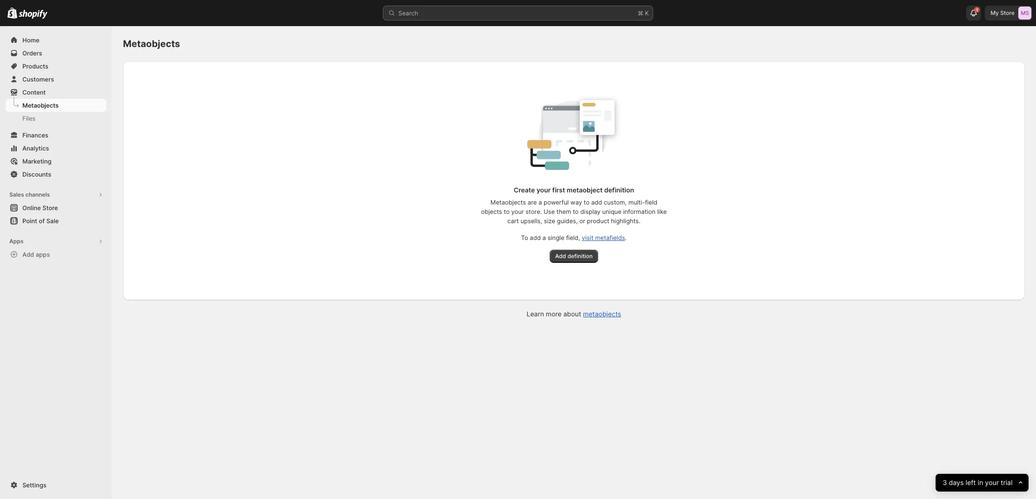 Task type: locate. For each thing, give the bounding box(es) containing it.
add left apps
[[22, 251, 34, 258]]

days
[[950, 479, 965, 487]]

sales channels button
[[6, 188, 106, 201]]

add down the 'single'
[[556, 253, 566, 260]]

⌘ k
[[638, 9, 649, 17]]

discounts
[[22, 171, 51, 178]]

add definition link
[[550, 250, 599, 263]]

2 vertical spatial your
[[986, 479, 1000, 487]]

store
[[1001, 9, 1015, 16], [42, 204, 58, 212]]

metaobjects inside the metaobjects are a powerful way to add custom, multi-field objects to your store. use them to display unique information like cart upsells, size guides, or product highlights.
[[491, 199, 526, 206]]

0 vertical spatial store
[[1001, 9, 1015, 16]]

0 horizontal spatial your
[[512, 208, 524, 215]]

store for my store
[[1001, 9, 1015, 16]]

to
[[521, 234, 529, 241]]

add up display
[[592, 199, 603, 206]]

1 horizontal spatial a
[[543, 234, 546, 241]]

add
[[22, 251, 34, 258], [556, 253, 566, 260]]

0 horizontal spatial metaobjects
[[22, 102, 59, 109]]

0 vertical spatial your
[[537, 186, 551, 194]]

unique
[[603, 208, 622, 215]]

0 horizontal spatial add
[[530, 234, 541, 241]]

customers link
[[6, 73, 106, 86]]

powerful
[[544, 199, 569, 206]]

1 vertical spatial metaobjects
[[22, 102, 59, 109]]

a inside the metaobjects are a powerful way to add custom, multi-field objects to your store. use them to display unique information like cart upsells, size guides, or product highlights.
[[539, 199, 542, 206]]

create
[[514, 186, 535, 194]]

metaobjects
[[123, 38, 180, 49], [22, 102, 59, 109], [491, 199, 526, 206]]

metaobjects link
[[583, 310, 622, 318]]

create your first metaobject definition
[[514, 186, 635, 194]]

1 horizontal spatial add
[[592, 199, 603, 206]]

2 horizontal spatial metaobjects
[[491, 199, 526, 206]]

your right "in" at the right
[[986, 479, 1000, 487]]

definition
[[605, 186, 635, 194], [568, 253, 593, 260]]

1 vertical spatial store
[[42, 204, 58, 212]]

0 horizontal spatial add
[[22, 251, 34, 258]]

0 horizontal spatial a
[[539, 199, 542, 206]]

to up the cart
[[504, 208, 510, 215]]

store for online store
[[42, 204, 58, 212]]

are
[[528, 199, 537, 206]]

learn
[[527, 310, 544, 318]]

add
[[592, 199, 603, 206], [530, 234, 541, 241]]

a
[[539, 199, 542, 206], [543, 234, 546, 241]]

add inside button
[[22, 251, 34, 258]]

k
[[645, 9, 649, 17]]

add definition
[[556, 253, 593, 260]]

store up 'sale'
[[42, 204, 58, 212]]

or
[[580, 217, 586, 225]]

trial
[[1002, 479, 1013, 487]]

a left the 'single'
[[543, 234, 546, 241]]

point of sale button
[[0, 214, 112, 228]]

metaobject
[[567, 186, 603, 194]]

1 horizontal spatial store
[[1001, 9, 1015, 16]]

to down way
[[573, 208, 579, 215]]

definition down to add a single field, visit metafields .
[[568, 253, 593, 260]]

more
[[546, 310, 562, 318]]

to
[[584, 199, 590, 206], [504, 208, 510, 215], [573, 208, 579, 215]]

0 vertical spatial add
[[592, 199, 603, 206]]

0 horizontal spatial store
[[42, 204, 58, 212]]

1 horizontal spatial add
[[556, 253, 566, 260]]

them
[[557, 208, 572, 215]]

display
[[581, 208, 601, 215]]

0 horizontal spatial definition
[[568, 253, 593, 260]]

use
[[544, 208, 555, 215]]

store right the my
[[1001, 9, 1015, 16]]

0 vertical spatial definition
[[605, 186, 635, 194]]

1 vertical spatial your
[[512, 208, 524, 215]]

1 horizontal spatial definition
[[605, 186, 635, 194]]

your left first
[[537, 186, 551, 194]]

home link
[[6, 34, 106, 47]]

0 vertical spatial a
[[539, 199, 542, 206]]

1 vertical spatial definition
[[568, 253, 593, 260]]

finances link
[[6, 129, 106, 142]]

multi-
[[629, 199, 646, 206]]

your
[[537, 186, 551, 194], [512, 208, 524, 215], [986, 479, 1000, 487]]

add inside the metaobjects are a powerful way to add custom, multi-field objects to your store. use them to display unique information like cart upsells, size guides, or product highlights.
[[592, 199, 603, 206]]

definition up custom,
[[605, 186, 635, 194]]

0 vertical spatial metaobjects
[[123, 38, 180, 49]]

learn more about metaobjects
[[527, 310, 622, 318]]

files
[[22, 115, 36, 122]]

like
[[658, 208, 667, 215]]

point of sale
[[22, 217, 59, 225]]

shopify image
[[19, 10, 48, 19]]

settings
[[22, 482, 46, 489]]

add right to
[[530, 234, 541, 241]]

sales channels
[[9, 191, 50, 198]]

a for powerful
[[539, 199, 542, 206]]

a right are
[[539, 199, 542, 206]]

1 vertical spatial a
[[543, 234, 546, 241]]

store inside online store 'link'
[[42, 204, 58, 212]]

to up display
[[584, 199, 590, 206]]

your up the cart
[[512, 208, 524, 215]]

metaobjects are a powerful way to add custom, multi-field objects to your store. use them to display unique information like cart upsells, size guides, or product highlights.
[[481, 199, 667, 225]]

2 vertical spatial metaobjects
[[491, 199, 526, 206]]

a for single
[[543, 234, 546, 241]]

2 horizontal spatial your
[[986, 479, 1000, 487]]

0 horizontal spatial to
[[504, 208, 510, 215]]

my
[[991, 9, 1000, 16]]

orders link
[[6, 47, 106, 60]]

1 vertical spatial add
[[530, 234, 541, 241]]

finances
[[22, 131, 48, 139]]



Task type: describe. For each thing, give the bounding box(es) containing it.
custom,
[[604, 199, 627, 206]]

files link
[[6, 112, 106, 125]]

metafields
[[596, 234, 626, 241]]

objects
[[481, 208, 502, 215]]

in
[[979, 479, 984, 487]]

add apps
[[22, 251, 50, 258]]

1 horizontal spatial your
[[537, 186, 551, 194]]

sales
[[9, 191, 24, 198]]

orders
[[22, 49, 42, 57]]

settings link
[[6, 479, 106, 492]]

search
[[399, 9, 419, 17]]

analytics link
[[6, 142, 106, 155]]

1
[[977, 7, 979, 12]]

apps
[[9, 238, 23, 245]]

content link
[[6, 86, 106, 99]]

products link
[[6, 60, 106, 73]]

field
[[646, 199, 658, 206]]

of
[[39, 217, 45, 225]]

to add a single field, visit metafields .
[[521, 234, 627, 241]]

left
[[966, 479, 977, 487]]

point
[[22, 217, 37, 225]]

2 horizontal spatial to
[[584, 199, 590, 206]]

field,
[[567, 234, 581, 241]]

single
[[548, 234, 565, 241]]

metaobjects
[[583, 310, 622, 318]]

discounts link
[[6, 168, 106, 181]]

metaobjects link
[[6, 99, 106, 112]]

content
[[22, 89, 46, 96]]

store.
[[526, 208, 542, 215]]

sale
[[46, 217, 59, 225]]

information
[[624, 208, 656, 215]]

guides,
[[557, 217, 578, 225]]

add for add definition
[[556, 253, 566, 260]]

first
[[553, 186, 566, 194]]

1 horizontal spatial to
[[573, 208, 579, 215]]

add apps button
[[6, 248, 106, 261]]

way
[[571, 199, 582, 206]]

channels
[[25, 191, 50, 198]]

my store
[[991, 9, 1015, 16]]

my store image
[[1019, 7, 1032, 20]]

shopify image
[[7, 7, 17, 19]]

point of sale link
[[6, 214, 106, 228]]

add for add apps
[[22, 251, 34, 258]]

marketing
[[22, 158, 52, 165]]

cart
[[508, 217, 519, 225]]

visit metafields link
[[582, 234, 626, 241]]

visit
[[582, 234, 594, 241]]

product
[[587, 217, 610, 225]]

about
[[564, 310, 582, 318]]

online
[[22, 204, 41, 212]]

3 days left in your trial
[[944, 479, 1013, 487]]

online store
[[22, 204, 58, 212]]

apps
[[36, 251, 50, 258]]

1 button
[[967, 6, 982, 21]]

your inside dropdown button
[[986, 479, 1000, 487]]

apps button
[[6, 235, 106, 248]]

.
[[626, 234, 627, 241]]

3 days left in your trial button
[[936, 474, 1029, 492]]

⌘
[[638, 9, 644, 17]]

products
[[22, 62, 48, 70]]

online store button
[[0, 201, 112, 214]]

home
[[22, 36, 39, 44]]

upsells,
[[521, 217, 543, 225]]

your inside the metaobjects are a powerful way to add custom, multi-field objects to your store. use them to display unique information like cart upsells, size guides, or product highlights.
[[512, 208, 524, 215]]

analytics
[[22, 145, 49, 152]]

1 horizontal spatial metaobjects
[[123, 38, 180, 49]]

online store link
[[6, 201, 106, 214]]

3
[[944, 479, 948, 487]]

highlights.
[[611, 217, 641, 225]]

marketing link
[[6, 155, 106, 168]]

customers
[[22, 76, 54, 83]]

size
[[544, 217, 556, 225]]



Task type: vqa. For each thing, say whether or not it's contained in the screenshot.
text field
no



